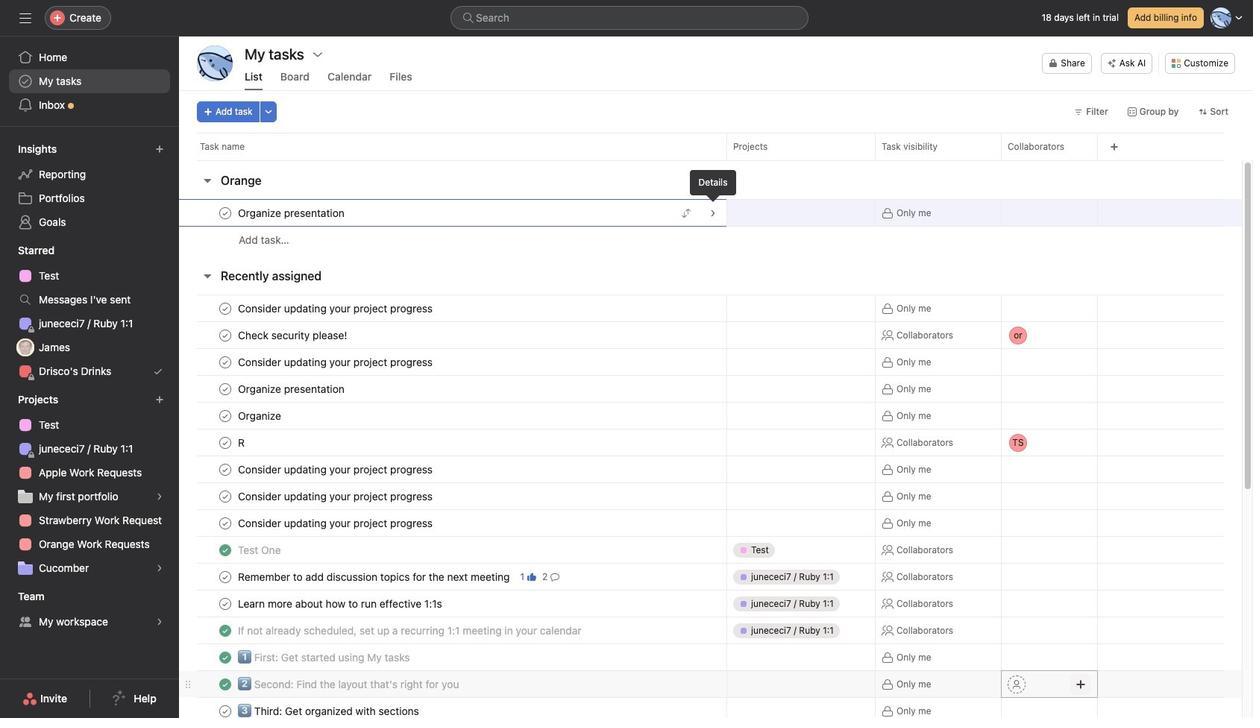 Task type: describe. For each thing, give the bounding box(es) containing it.
more actions image
[[264, 107, 273, 116]]

linked projects for r cell
[[727, 429, 876, 457]]

header orange tree grid
[[179, 199, 1242, 254]]

add collaborators image
[[1075, 207, 1087, 219]]

mark complete image for task name text box inside organize cell
[[216, 407, 234, 425]]

3️⃣ third: get organized with sections cell
[[179, 698, 727, 718]]

mark complete image for 6th task name text box from the bottom of the page
[[216, 514, 234, 532]]

test one cell
[[179, 536, 727, 564]]

task name text field for 4th "consider updating your project progress" cell from the top
[[235, 489, 437, 504]]

linked projects for organize presentation cell
[[727, 375, 876, 403]]

see details, my first portfolio image
[[155, 492, 164, 501]]

2 consider updating your project progress cell from the top
[[179, 348, 727, 376]]

mark complete image for task name text field within the remember to add discussion topics for the next meeting cell
[[216, 568, 234, 586]]

learn more about how to run effective 1:1s cell
[[179, 590, 727, 618]]

linked projects for consider updating your project progress cell for 4th "consider updating your project progress" cell from the top
[[727, 483, 876, 510]]

mark complete image for seventh task name text box from the bottom of the page
[[216, 461, 234, 479]]

header recently assigned tree grid
[[179, 295, 1242, 718]]

mark complete checkbox for third task name text box from the top
[[216, 380, 234, 398]]

mark complete checkbox for task name text field within the remember to add discussion topics for the next meeting cell
[[216, 568, 234, 586]]

7 task name text field from the top
[[235, 516, 437, 531]]

2 comments image
[[551, 573, 560, 582]]

mark complete checkbox for task name text field inside the check security please! cell
[[216, 326, 234, 344]]

1️⃣ first: get started using my tasks cell
[[179, 644, 727, 671]]

2 organize presentation cell from the top
[[179, 375, 727, 403]]

Completed checkbox
[[216, 622, 234, 640]]

collapse task list for this group image
[[201, 270, 213, 282]]

see details, cucomber image
[[155, 564, 164, 573]]

r cell
[[179, 429, 727, 457]]

6 task name text field from the top
[[235, 462, 437, 477]]

task name text field for 2️⃣ second: find the layout that's right for you cell
[[235, 677, 464, 692]]

completed checkbox for task name text box inside 1️⃣ first: get started using my tasks cell
[[216, 649, 234, 667]]

3 task name text field from the top
[[235, 382, 349, 397]]

mark complete image for task name text field corresponding to 2nd "consider updating your project progress" cell from the top
[[216, 353, 234, 371]]

hide sidebar image
[[19, 12, 31, 24]]

mark complete image for task name text field corresponding to 4th "consider updating your project progress" cell from the top
[[216, 488, 234, 505]]

add field image
[[1110, 142, 1119, 151]]

organize cell
[[179, 402, 727, 430]]

view profile settings image
[[197, 46, 233, 81]]

task name text field for remember to add discussion topics for the next meeting cell
[[235, 570, 514, 585]]

completed image
[[216, 541, 234, 559]]

5 consider updating your project progress cell from the top
[[179, 510, 727, 537]]

if not already scheduled, set up a recurring 1:1 meeting in your calendar cell
[[179, 617, 727, 645]]

global element
[[0, 37, 179, 126]]

mark complete checkbox for task name text box in r cell
[[216, 434, 234, 452]]

teams element
[[0, 583, 179, 637]]

completed checkbox for task name text box within test one 'cell'
[[216, 541, 234, 559]]

new insights image
[[155, 145, 164, 154]]

show options image
[[312, 48, 324, 60]]

1 consider updating your project progress cell from the top
[[179, 295, 727, 322]]

projects element
[[0, 386, 179, 583]]

3 consider updating your project progress cell from the top
[[179, 456, 727, 483]]

linked projects for 3️⃣ third: get organized with sections cell
[[727, 698, 876, 718]]

collapse task list for this group image
[[201, 175, 213, 187]]



Task type: vqa. For each thing, say whether or not it's contained in the screenshot.
globe image
no



Task type: locate. For each thing, give the bounding box(es) containing it.
mark complete image
[[216, 353, 234, 371], [216, 380, 234, 398], [216, 407, 234, 425], [216, 461, 234, 479], [216, 488, 234, 505], [216, 514, 234, 532], [216, 568, 234, 586], [216, 595, 234, 613]]

4 task name text field from the top
[[235, 570, 514, 585]]

1 vertical spatial organize presentation cell
[[179, 375, 727, 403]]

task name text field for 2nd "consider updating your project progress" cell from the top
[[235, 355, 437, 370]]

Completed checkbox
[[216, 541, 234, 559], [216, 649, 234, 667], [216, 676, 234, 693]]

mark complete image
[[216, 204, 234, 222], [216, 300, 234, 317], [216, 326, 234, 344], [216, 434, 234, 452], [216, 702, 234, 718]]

row
[[179, 133, 1253, 160], [197, 160, 1224, 161], [179, 199, 1242, 227], [179, 226, 1242, 254], [179, 295, 1242, 322], [179, 320, 1242, 350], [179, 348, 1242, 376], [179, 375, 1242, 403], [179, 402, 1242, 430], [179, 428, 1242, 458], [179, 456, 1242, 483], [179, 483, 1242, 510], [179, 510, 1242, 537], [179, 536, 1242, 564], [179, 563, 1242, 591], [179, 590, 1242, 618], [179, 617, 1242, 645], [179, 644, 1242, 671], [179, 671, 1242, 698], [179, 698, 1242, 718]]

1 completed checkbox from the top
[[216, 541, 234, 559]]

completed image inside if not already scheduled, set up a recurring 1:1 meeting in your calendar cell
[[216, 622, 234, 640]]

mark complete checkbox inside organize presentation cell
[[216, 380, 234, 398]]

5 task name text field from the top
[[235, 677, 464, 692]]

completed checkbox inside 1️⃣ first: get started using my tasks cell
[[216, 649, 234, 667]]

mark complete checkbox for 11th task name text box from the bottom
[[216, 300, 234, 317]]

mark complete image for task name text field inside the check security please! cell
[[216, 326, 234, 344]]

mark complete image for task name text box inside the header orange tree grid
[[216, 204, 234, 222]]

mark complete checkbox for task name text box inside 3️⃣ third: get organized with sections cell
[[216, 702, 234, 718]]

task name text field inside learn more about how to run effective 1:1s cell
[[235, 596, 447, 611]]

0 vertical spatial organize presentation cell
[[179, 199, 727, 227]]

linked projects for check security please! cell
[[727, 322, 876, 349]]

mark complete image inside learn more about how to run effective 1:1s cell
[[216, 595, 234, 613]]

Mark complete checkbox
[[216, 353, 234, 371], [216, 380, 234, 398], [216, 407, 234, 425], [216, 461, 234, 479], [216, 488, 234, 505], [216, 514, 234, 532], [216, 595, 234, 613]]

mark complete checkbox for 6th task name text box from the bottom of the page
[[216, 514, 234, 532]]

7 mark complete checkbox from the top
[[216, 595, 234, 613]]

8 task name text field from the top
[[235, 543, 285, 558]]

add collaborators image
[[1075, 679, 1087, 690]]

3 mark complete image from the top
[[216, 326, 234, 344]]

mark complete checkbox inside organize presentation cell
[[216, 204, 234, 222]]

details image
[[709, 209, 718, 217]]

mark complete image inside 3️⃣ third: get organized with sections cell
[[216, 702, 234, 718]]

6 mark complete image from the top
[[216, 514, 234, 532]]

1 task name text field from the top
[[235, 328, 352, 343]]

4 consider updating your project progress cell from the top
[[179, 483, 727, 510]]

linked projects for consider updating your project progress cell
[[727, 295, 876, 322], [727, 348, 876, 376], [727, 456, 876, 483], [727, 483, 876, 510], [727, 510, 876, 537]]

completed checkbox inside 2️⃣ second: find the layout that's right for you cell
[[216, 676, 234, 693]]

6 mark complete checkbox from the top
[[216, 702, 234, 718]]

remember to add discussion topics for the next meeting cell
[[179, 563, 727, 591]]

4 linked projects for consider updating your project progress cell from the top
[[727, 483, 876, 510]]

mark complete checkbox for seventh task name text box from the bottom of the page
[[216, 461, 234, 479]]

3 completed image from the top
[[216, 676, 234, 693]]

linked projects for 1️⃣ first: get started using my tasks cell
[[727, 644, 876, 671]]

linked projects for 2️⃣ second: find the layout that's right for you cell
[[727, 671, 876, 698]]

completed checkbox inside test one 'cell'
[[216, 541, 234, 559]]

task name text field inside 1️⃣ first: get started using my tasks cell
[[235, 650, 415, 665]]

2 task name text field from the top
[[235, 355, 437, 370]]

1 mark complete image from the top
[[216, 353, 234, 371]]

Mark complete checkbox
[[216, 204, 234, 222], [216, 300, 234, 317], [216, 326, 234, 344], [216, 434, 234, 452], [216, 568, 234, 586], [216, 702, 234, 718]]

2 completed image from the top
[[216, 649, 234, 667]]

mark complete checkbox inside remember to add discussion topics for the next meeting cell
[[216, 568, 234, 586]]

2 linked projects for consider updating your project progress cell from the top
[[727, 348, 876, 376]]

10 task name text field from the top
[[235, 623, 586, 638]]

completed image for task name text box inside the if not already scheduled, set up a recurring 1:1 meeting in your calendar cell
[[216, 622, 234, 640]]

9 task name text field from the top
[[235, 596, 447, 611]]

mark complete image inside "consider updating your project progress" cell
[[216, 300, 234, 317]]

mark complete checkbox for task name text field corresponding to 2nd "consider updating your project progress" cell from the top
[[216, 353, 234, 371]]

mark complete checkbox for task name text field corresponding to 4th "consider updating your project progress" cell from the top
[[216, 488, 234, 505]]

task name text field inside remember to add discussion topics for the next meeting cell
[[235, 570, 514, 585]]

4 mark complete image from the top
[[216, 434, 234, 452]]

consider updating your project progress cell
[[179, 295, 727, 322], [179, 348, 727, 376], [179, 456, 727, 483], [179, 483, 727, 510], [179, 510, 727, 537]]

linked projects for consider updating your project progress cell for third "consider updating your project progress" cell
[[727, 456, 876, 483]]

mark complete checkbox inside "consider updating your project progress" cell
[[216, 300, 234, 317]]

mark complete image for third task name text box from the top
[[216, 380, 234, 398]]

3 mark complete checkbox from the top
[[216, 407, 234, 425]]

starred element
[[0, 237, 179, 386]]

1 like. you liked this task image
[[527, 573, 536, 582]]

4 mark complete checkbox from the top
[[216, 434, 234, 452]]

list box
[[451, 6, 809, 30]]

mark complete checkbox inside r cell
[[216, 434, 234, 452]]

mark complete image for task name text box within learn more about how to run effective 1:1s cell
[[216, 595, 234, 613]]

mark complete checkbox inside the check security please! cell
[[216, 326, 234, 344]]

1 linked projects for consider updating your project progress cell from the top
[[727, 295, 876, 322]]

completed image
[[216, 622, 234, 640], [216, 649, 234, 667], [216, 676, 234, 693]]

5 mark complete checkbox from the top
[[216, 488, 234, 505]]

5 linked projects for consider updating your project progress cell from the top
[[727, 510, 876, 537]]

2 vertical spatial completed image
[[216, 676, 234, 693]]

linked projects for consider updating your project progress cell for 5th "consider updating your project progress" cell from the top
[[727, 510, 876, 537]]

completed image inside 2️⃣ second: find the layout that's right for you cell
[[216, 676, 234, 693]]

12 task name text field from the top
[[235, 704, 424, 718]]

linked projects for organize cell
[[727, 402, 876, 430]]

2 mark complete checkbox from the top
[[216, 300, 234, 317]]

1 vertical spatial completed checkbox
[[216, 649, 234, 667]]

check security please! cell
[[179, 322, 727, 349]]

3 task name text field from the top
[[235, 489, 437, 504]]

1 organize presentation cell from the top
[[179, 199, 727, 227]]

2 mark complete image from the top
[[216, 380, 234, 398]]

8 mark complete image from the top
[[216, 595, 234, 613]]

mark complete image for task name text box in r cell
[[216, 434, 234, 452]]

new project or portfolio image
[[155, 395, 164, 404]]

linked projects for consider updating your project progress cell for fifth "consider updating your project progress" cell from the bottom
[[727, 295, 876, 322]]

mark complete checkbox inside learn more about how to run effective 1:1s cell
[[216, 595, 234, 613]]

task name text field inside if not already scheduled, set up a recurring 1:1 meeting in your calendar cell
[[235, 623, 586, 638]]

4 task name text field from the top
[[235, 408, 286, 423]]

Task name text field
[[235, 328, 352, 343], [235, 355, 437, 370], [235, 489, 437, 504], [235, 570, 514, 585], [235, 677, 464, 692]]

Task name text field
[[235, 206, 349, 220], [235, 301, 437, 316], [235, 382, 349, 397], [235, 408, 286, 423], [235, 435, 251, 450], [235, 462, 437, 477], [235, 516, 437, 531], [235, 543, 285, 558], [235, 596, 447, 611], [235, 623, 586, 638], [235, 650, 415, 665], [235, 704, 424, 718]]

11 task name text field from the top
[[235, 650, 415, 665]]

move tasks between sections image
[[682, 209, 691, 217]]

6 mark complete checkbox from the top
[[216, 514, 234, 532]]

task name text field inside test one 'cell'
[[235, 543, 285, 558]]

0 vertical spatial completed checkbox
[[216, 541, 234, 559]]

mark complete checkbox for task name text box within learn more about how to run effective 1:1s cell
[[216, 595, 234, 613]]

1 mark complete image from the top
[[216, 204, 234, 222]]

4 mark complete image from the top
[[216, 461, 234, 479]]

3 completed checkbox from the top
[[216, 676, 234, 693]]

0 vertical spatial completed image
[[216, 622, 234, 640]]

7 mark complete image from the top
[[216, 568, 234, 586]]

5 mark complete image from the top
[[216, 702, 234, 718]]

organize presentation cell
[[179, 199, 727, 227], [179, 375, 727, 403]]

task name text field inside the check security please! cell
[[235, 328, 352, 343]]

2 vertical spatial completed checkbox
[[216, 676, 234, 693]]

mark complete image inside r cell
[[216, 434, 234, 452]]

3 linked projects for consider updating your project progress cell from the top
[[727, 456, 876, 483]]

completed image inside 1️⃣ first: get started using my tasks cell
[[216, 649, 234, 667]]

organize presentation cell inside header orange tree grid
[[179, 199, 727, 227]]

mark complete checkbox inside 3️⃣ third: get organized with sections cell
[[216, 702, 234, 718]]

2 mark complete checkbox from the top
[[216, 380, 234, 398]]

1 completed image from the top
[[216, 622, 234, 640]]

task name text field inside r cell
[[235, 435, 251, 450]]

4 mark complete checkbox from the top
[[216, 461, 234, 479]]

1 task name text field from the top
[[235, 206, 349, 220]]

task name text field inside organize cell
[[235, 408, 286, 423]]

tooltip
[[690, 170, 737, 200]]

task name text field inside header orange tree grid
[[235, 206, 349, 220]]

1 vertical spatial completed image
[[216, 649, 234, 667]]

mark complete checkbox inside organize cell
[[216, 407, 234, 425]]

mark complete image inside organize cell
[[216, 407, 234, 425]]

mark complete image inside the check security please! cell
[[216, 326, 234, 344]]

5 task name text field from the top
[[235, 435, 251, 450]]

1 mark complete checkbox from the top
[[216, 353, 234, 371]]

2 mark complete image from the top
[[216, 300, 234, 317]]

5 mark complete checkbox from the top
[[216, 568, 234, 586]]

completed image for task name text field within the 2️⃣ second: find the layout that's right for you cell
[[216, 676, 234, 693]]

linked projects for consider updating your project progress cell for 2nd "consider updating your project progress" cell from the top
[[727, 348, 876, 376]]

mark complete checkbox for task name text box inside organize cell
[[216, 407, 234, 425]]

mark complete image for 11th task name text box from the bottom
[[216, 300, 234, 317]]

3 mark complete image from the top
[[216, 407, 234, 425]]

completed image for task name text box inside 1️⃣ first: get started using my tasks cell
[[216, 649, 234, 667]]

see details, my workspace image
[[155, 618, 164, 627]]

2 task name text field from the top
[[235, 301, 437, 316]]

task name text field inside 3️⃣ third: get organized with sections cell
[[235, 704, 424, 718]]

3 mark complete checkbox from the top
[[216, 326, 234, 344]]

2️⃣ second: find the layout that's right for you cell
[[179, 671, 727, 698]]

task name text field for the check security please! cell
[[235, 328, 352, 343]]

5 mark complete image from the top
[[216, 488, 234, 505]]

mark complete checkbox for task name text box inside the header orange tree grid
[[216, 204, 234, 222]]

mark complete image for task name text box inside 3️⃣ third: get organized with sections cell
[[216, 702, 234, 718]]

insights element
[[0, 136, 179, 237]]

task name text field inside 2️⃣ second: find the layout that's right for you cell
[[235, 677, 464, 692]]

2 completed checkbox from the top
[[216, 649, 234, 667]]

1 mark complete checkbox from the top
[[216, 204, 234, 222]]



